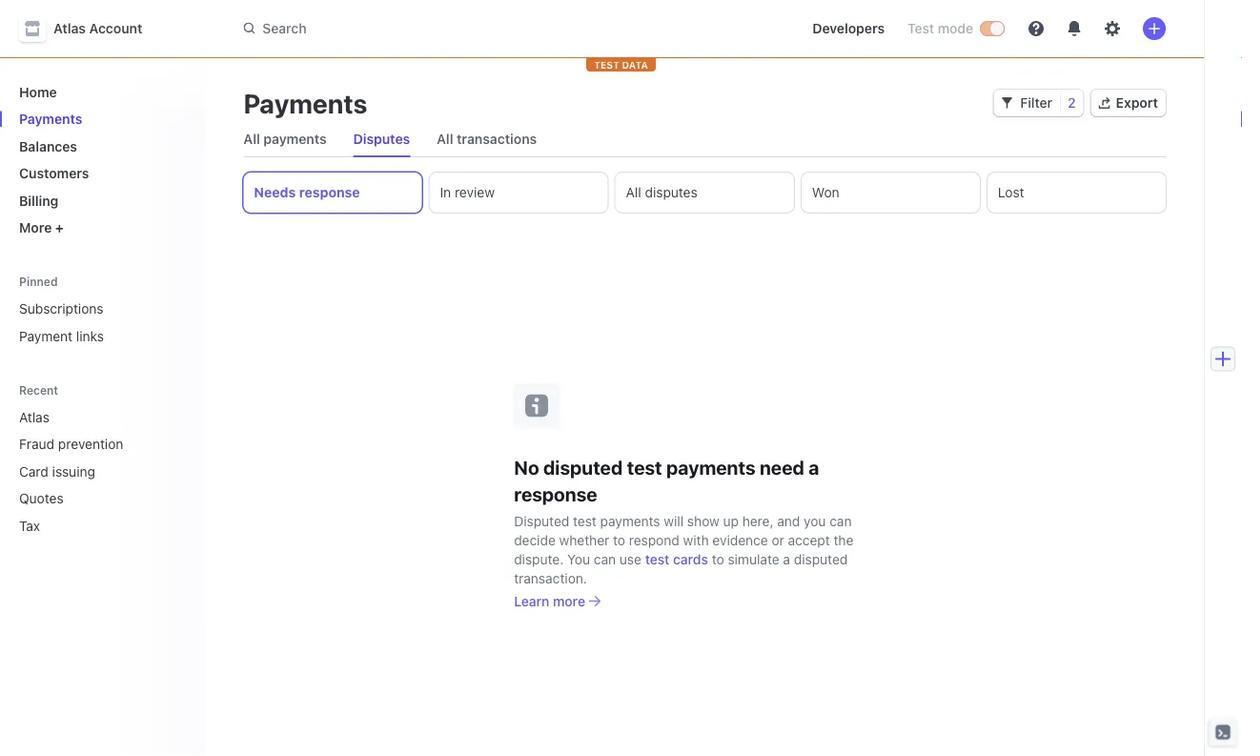 Task type: vqa. For each thing, say whether or not it's contained in the screenshot.
Account details 3 Billing details No details
no



Task type: locate. For each thing, give the bounding box(es) containing it.
disputed
[[544, 456, 623, 479], [794, 551, 848, 567]]

test down respond
[[645, 551, 670, 567]]

payment links
[[19, 328, 104, 344]]

simulate
[[728, 551, 780, 567]]

test
[[627, 456, 662, 479], [573, 513, 597, 529], [645, 551, 670, 567]]

0 horizontal spatial all
[[244, 131, 260, 147]]

payments up respond
[[600, 513, 661, 529]]

all left transactions
[[437, 131, 454, 147]]

all inside button
[[626, 185, 642, 200]]

data
[[622, 59, 648, 70]]

response inside no disputed test payments need a response
[[514, 483, 598, 506]]

atlas for atlas account
[[53, 21, 86, 36]]

0 horizontal spatial disputed
[[544, 456, 623, 479]]

payments up balances
[[19, 111, 82, 127]]

tab list containing needs response
[[244, 173, 1167, 213]]

home
[[19, 84, 57, 100]]

test cards link
[[645, 550, 709, 569]]

developers
[[813, 21, 885, 36]]

0 vertical spatial payments
[[264, 131, 327, 147]]

can up the
[[830, 513, 852, 529]]

cards
[[673, 551, 709, 567]]

0 horizontal spatial payments
[[264, 131, 327, 147]]

1 horizontal spatial all
[[437, 131, 454, 147]]

customers link
[[11, 158, 190, 189]]

payments up all payments
[[244, 87, 368, 119]]

1 vertical spatial can
[[594, 551, 616, 567]]

0 vertical spatial a
[[809, 456, 820, 479]]

1 vertical spatial response
[[514, 483, 598, 506]]

1 vertical spatial test
[[573, 513, 597, 529]]

0 vertical spatial response
[[299, 185, 360, 200]]

test data
[[594, 59, 648, 70]]

all transactions link
[[429, 126, 545, 153]]

1 horizontal spatial atlas
[[53, 21, 86, 36]]

atlas inside recent element
[[19, 409, 50, 425]]

0 horizontal spatial payments
[[19, 111, 82, 127]]

response right the needs
[[299, 185, 360, 200]]

1 vertical spatial to
[[712, 551, 725, 567]]

account
[[89, 21, 142, 36]]

no
[[514, 456, 539, 479]]

2 horizontal spatial all
[[626, 185, 642, 200]]

tab list containing all payments
[[236, 122, 1167, 157]]

atlas link
[[11, 402, 164, 433]]

to up use
[[613, 532, 626, 548]]

billing link
[[11, 185, 190, 216]]

a inside no disputed test payments need a response
[[809, 456, 820, 479]]

all transactions
[[437, 131, 537, 147]]

0 vertical spatial tab list
[[236, 122, 1167, 157]]

test inside disputed test payments will show up here, and you can decide whether to respond with evidence or accept the dispute. you can use
[[573, 513, 597, 529]]

2 vertical spatial test
[[645, 551, 670, 567]]

test
[[908, 21, 935, 36]]

can
[[830, 513, 852, 529], [594, 551, 616, 567]]

0 vertical spatial atlas
[[53, 21, 86, 36]]

to inside disputed test payments will show up here, and you can decide whether to respond with evidence or accept the dispute. you can use
[[613, 532, 626, 548]]

test up whether
[[573, 513, 597, 529]]

payments
[[244, 87, 368, 119], [19, 111, 82, 127]]

0 horizontal spatial response
[[299, 185, 360, 200]]

atlas
[[53, 21, 86, 36], [19, 409, 50, 425]]

in review button
[[430, 173, 608, 213]]

0 vertical spatial can
[[830, 513, 852, 529]]

lost button
[[988, 173, 1166, 213]]

response
[[299, 185, 360, 200], [514, 483, 598, 506]]

you
[[568, 551, 590, 567]]

1 vertical spatial tab list
[[244, 173, 1167, 213]]

recent
[[19, 383, 58, 397]]

0 horizontal spatial a
[[783, 551, 791, 567]]

0 horizontal spatial to
[[613, 532, 626, 548]]

test
[[594, 59, 620, 70]]

2
[[1068, 95, 1076, 111]]

disputes
[[353, 131, 410, 147]]

+
[[55, 220, 64, 236]]

all
[[244, 131, 260, 147], [437, 131, 454, 147], [626, 185, 642, 200]]

prevention
[[58, 436, 123, 452]]

all disputes
[[626, 185, 698, 200]]

2 horizontal spatial payments
[[667, 456, 756, 479]]

1 horizontal spatial response
[[514, 483, 598, 506]]

2 vertical spatial payments
[[600, 513, 661, 529]]

up
[[723, 513, 739, 529]]

0 horizontal spatial atlas
[[19, 409, 50, 425]]

export
[[1117, 95, 1159, 111]]

test up respond
[[627, 456, 662, 479]]

0 vertical spatial to
[[613, 532, 626, 548]]

here,
[[743, 513, 774, 529]]

payments
[[264, 131, 327, 147], [667, 456, 756, 479], [600, 513, 661, 529]]

disputed right no
[[544, 456, 623, 479]]

filter
[[1021, 95, 1053, 111]]

atlas inside button
[[53, 21, 86, 36]]

disputed down accept at bottom right
[[794, 551, 848, 567]]

disputed inside no disputed test payments need a response
[[544, 456, 623, 479]]

to right cards
[[712, 551, 725, 567]]

1 vertical spatial disputed
[[794, 551, 848, 567]]

learn more
[[514, 593, 586, 609]]

to
[[613, 532, 626, 548], [712, 551, 725, 567]]

0 horizontal spatial can
[[594, 551, 616, 567]]

test inside no disputed test payments need a response
[[627, 456, 662, 479]]

response up disputed
[[514, 483, 598, 506]]

a down or
[[783, 551, 791, 567]]

payments up show
[[667, 456, 756, 479]]

tax
[[19, 518, 40, 534]]

disputes
[[645, 185, 698, 200]]

1 horizontal spatial to
[[712, 551, 725, 567]]

review
[[455, 185, 495, 200]]

a right need at the right of the page
[[809, 456, 820, 479]]

tax link
[[11, 510, 164, 541]]

tab list
[[236, 122, 1167, 157], [244, 173, 1167, 213]]

links
[[76, 328, 104, 344]]

all up the needs
[[244, 131, 260, 147]]

1 horizontal spatial disputed
[[794, 551, 848, 567]]

all left disputes
[[626, 185, 642, 200]]

0 vertical spatial test
[[627, 456, 662, 479]]

balances
[[19, 138, 77, 154]]

1 horizontal spatial payments
[[600, 513, 661, 529]]

1 vertical spatial a
[[783, 551, 791, 567]]

issuing
[[52, 464, 95, 479]]

can left use
[[594, 551, 616, 567]]

whether
[[559, 532, 610, 548]]

accept
[[788, 532, 830, 548]]

payments up needs response
[[264, 131, 327, 147]]

1 horizontal spatial a
[[809, 456, 820, 479]]

recent navigation links element
[[0, 374, 205, 541]]

1 vertical spatial payments
[[667, 456, 756, 479]]

home link
[[11, 76, 190, 107]]

payments inside no disputed test payments need a response
[[667, 456, 756, 479]]

atlas up fraud on the bottom left of page
[[19, 409, 50, 425]]

subscriptions link
[[11, 293, 190, 324]]

atlas left account
[[53, 21, 86, 36]]

Search search field
[[232, 11, 770, 46]]

transactions
[[457, 131, 537, 147]]

core navigation links element
[[11, 76, 190, 243]]

transaction.
[[514, 570, 587, 586]]

1 vertical spatial atlas
[[19, 409, 50, 425]]

all payments link
[[236, 126, 334, 153]]

0 vertical spatial disputed
[[544, 456, 623, 479]]

payments inside 'core navigation links' "element"
[[19, 111, 82, 127]]



Task type: describe. For each thing, give the bounding box(es) containing it.
atlas account
[[53, 21, 142, 36]]

respond
[[629, 532, 680, 548]]

or
[[772, 532, 785, 548]]

show
[[688, 513, 720, 529]]

billing
[[19, 193, 59, 208]]

notifications image
[[1067, 21, 1083, 36]]

fraud
[[19, 436, 54, 452]]

decide
[[514, 532, 556, 548]]

and
[[778, 513, 801, 529]]

atlas for atlas
[[19, 409, 50, 425]]

more
[[19, 220, 52, 236]]

developers link
[[805, 13, 893, 44]]

payment links link
[[11, 320, 190, 351]]

learn more link
[[514, 592, 896, 611]]

learn
[[514, 593, 550, 609]]

lost
[[999, 185, 1025, 200]]

test cards
[[645, 551, 709, 567]]

all for all disputes
[[626, 185, 642, 200]]

payments inside tab list
[[264, 131, 327, 147]]

to simulate a disputed transaction.
[[514, 551, 848, 586]]

more +
[[19, 220, 64, 236]]

pinned
[[19, 275, 58, 288]]

pinned element
[[11, 293, 190, 351]]

1 horizontal spatial payments
[[244, 87, 368, 119]]

recent element
[[0, 402, 205, 541]]

won button
[[802, 173, 980, 213]]

fraud prevention
[[19, 436, 123, 452]]

disputes link
[[346, 126, 418, 153]]

Search text field
[[232, 11, 770, 46]]

settings image
[[1105, 21, 1121, 36]]

test mode
[[908, 21, 974, 36]]

1 horizontal spatial can
[[830, 513, 852, 529]]

no disputed test payments need a response
[[514, 456, 820, 506]]

needs response button
[[244, 173, 422, 213]]

payments link
[[11, 103, 190, 134]]

card issuing
[[19, 464, 95, 479]]

needs
[[254, 185, 296, 200]]

with
[[683, 532, 709, 548]]

card issuing link
[[11, 456, 164, 487]]

disputed test payments will show up here, and you can decide whether to respond with evidence or accept the dispute. you can use
[[514, 513, 854, 567]]

a inside to simulate a disputed transaction.
[[783, 551, 791, 567]]

in
[[440, 185, 451, 200]]

all payments
[[244, 131, 327, 147]]

quotes
[[19, 491, 64, 506]]

disputed
[[514, 513, 570, 529]]

need
[[760, 456, 805, 479]]

card
[[19, 464, 49, 479]]

needs response
[[254, 185, 360, 200]]

mode
[[938, 21, 974, 36]]

more
[[553, 593, 586, 609]]

subscriptions
[[19, 301, 104, 317]]

all for all payments
[[244, 131, 260, 147]]

disputed inside to simulate a disputed transaction.
[[794, 551, 848, 567]]

payments inside disputed test payments will show up here, and you can decide whether to respond with evidence or accept the dispute. you can use
[[600, 513, 661, 529]]

response inside button
[[299, 185, 360, 200]]

atlas account button
[[19, 15, 162, 42]]

will
[[664, 513, 684, 529]]

export button
[[1092, 90, 1167, 116]]

to inside to simulate a disputed transaction.
[[712, 551, 725, 567]]

dispute.
[[514, 551, 564, 567]]

quotes link
[[11, 483, 164, 514]]

in review
[[440, 185, 495, 200]]

pinned navigation links element
[[11, 266, 194, 351]]

fraud prevention link
[[11, 429, 164, 460]]

all disputes button
[[616, 173, 794, 213]]

all for all transactions
[[437, 131, 454, 147]]

search
[[263, 20, 307, 36]]

balances link
[[11, 131, 190, 162]]

customers
[[19, 165, 89, 181]]

use
[[620, 551, 642, 567]]

the
[[834, 532, 854, 548]]

svg image
[[1002, 97, 1013, 109]]

help image
[[1029, 21, 1044, 36]]

won
[[812, 185, 840, 200]]

payment
[[19, 328, 73, 344]]

you
[[804, 513, 826, 529]]

evidence
[[713, 532, 768, 548]]



